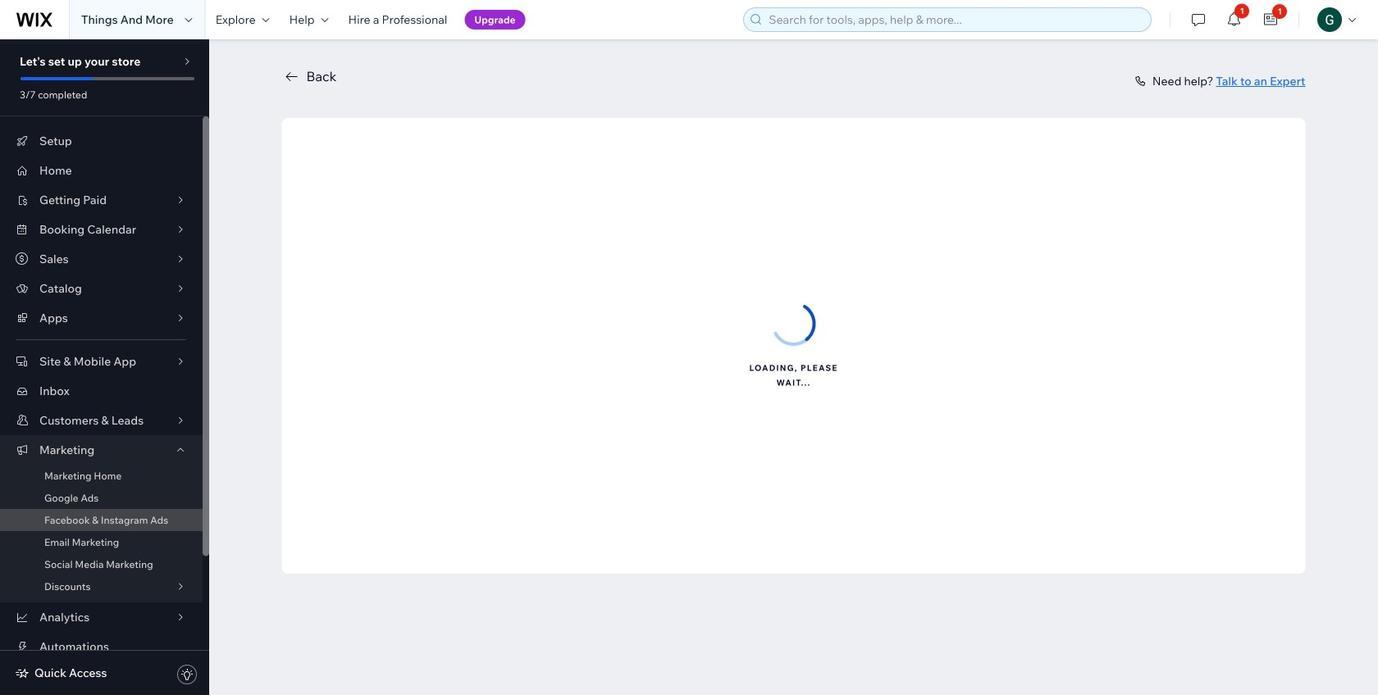 Task type: vqa. For each thing, say whether or not it's contained in the screenshot.
the App
no



Task type: locate. For each thing, give the bounding box(es) containing it.
Search for tools, apps, help & more... field
[[764, 8, 1146, 31]]



Task type: describe. For each thing, give the bounding box(es) containing it.
sidebar element
[[0, 39, 209, 696]]



